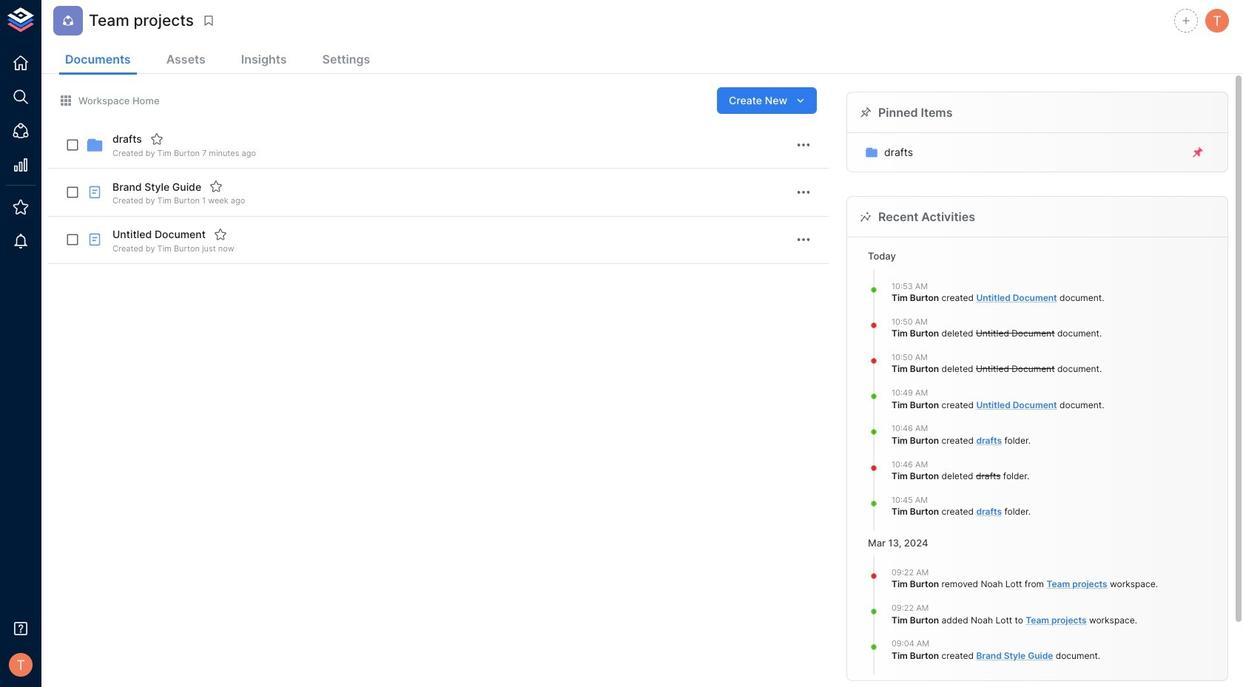 Task type: describe. For each thing, give the bounding box(es) containing it.
favorite image
[[214, 228, 227, 241]]

0 vertical spatial favorite image
[[150, 132, 163, 146]]

1 horizontal spatial favorite image
[[210, 180, 223, 193]]



Task type: locate. For each thing, give the bounding box(es) containing it.
favorite image
[[150, 132, 163, 146], [210, 180, 223, 193]]

1 vertical spatial favorite image
[[210, 180, 223, 193]]

0 horizontal spatial favorite image
[[150, 132, 163, 146]]

unpin image
[[1192, 146, 1205, 159]]

bookmark image
[[202, 14, 215, 27]]



Task type: vqa. For each thing, say whether or not it's contained in the screenshot.
left Favorite image
yes



